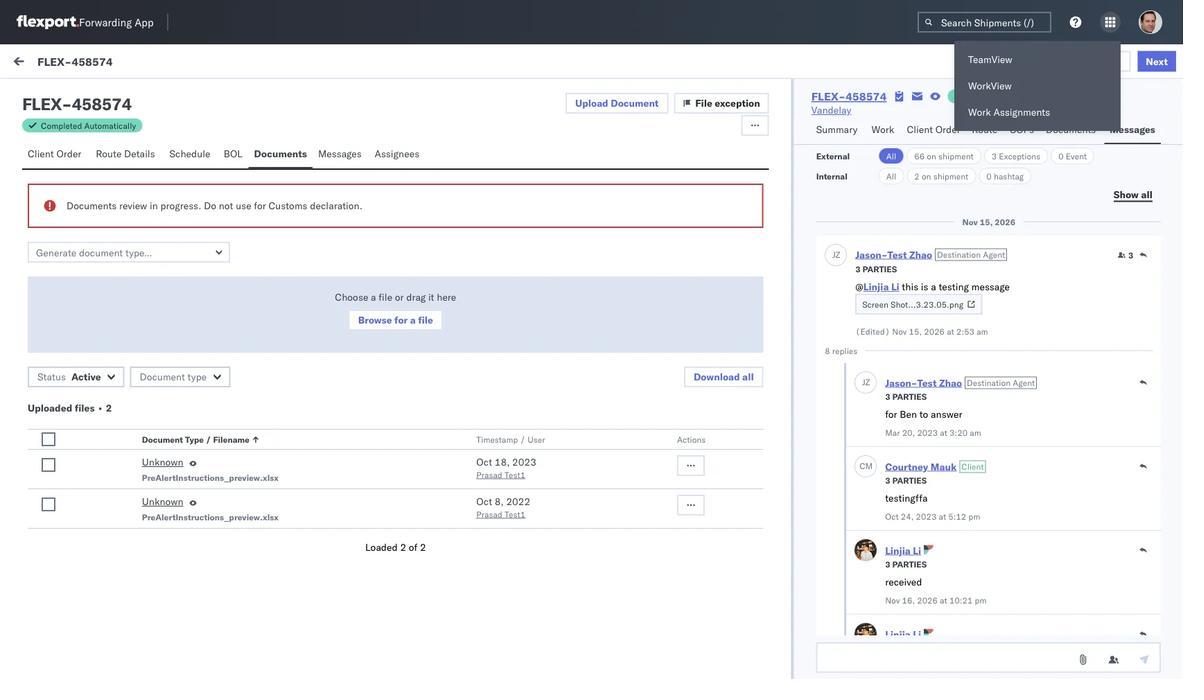 Task type: describe. For each thing, give the bounding box(es) containing it.
replies
[[832, 346, 857, 356]]

0 for 0 hashtag
[[987, 171, 992, 181]]

for inside for ben to answer mar 20, 2023 at 3:20 am
[[885, 408, 897, 420]]

edt for a
[[510, 209, 527, 221]]

forwarding app
[[79, 16, 154, 29]]

1 vertical spatial file exception
[[695, 97, 760, 109]]

jason-test zhao destination agent for (edited)  nov 15, 2026 at 2:53 am
[[855, 249, 1005, 261]]

66
[[915, 151, 925, 161]]

or
[[395, 291, 404, 303]]

5 edt from the top
[[510, 434, 527, 446]]

0 vertical spatial li
[[891, 281, 899, 293]]

pm for testingffa
[[968, 511, 980, 522]]

3 down show all button
[[1128, 250, 1133, 260]]

8
[[825, 346, 830, 356]]

- for oct 26, 2023, 6:30 pm edt
[[663, 276, 669, 288]]

jason-test zhao button for mar 20, 2023 at 3:20 am
[[885, 377, 962, 389]]

(0) for external (0)
[[61, 88, 79, 100]]

assignees
[[375, 148, 420, 160]]

0 vertical spatial exception
[[1010, 55, 1055, 67]]

summary button
[[811, 117, 866, 144]]

oct inside "testingffa oct 24, 2023 at 5:12 pm"
[[885, 511, 899, 522]]

4 pm from the top
[[493, 349, 507, 361]]

3 parties button for received
[[885, 558, 927, 570]]

are
[[58, 523, 72, 535]]

type inside button
[[185, 434, 204, 445]]

external for external (0)
[[22, 88, 59, 100]]

client for leftmost the client order button
[[28, 148, 54, 160]]

0 vertical spatial nov
[[962, 217, 978, 227]]

8 replies
[[825, 346, 857, 356]]

a inside button
[[410, 314, 416, 326]]

0 vertical spatial completed
[[967, 91, 1008, 102]]

flex- down received nov 16, 2026 at 10:21 pm
[[922, 614, 951, 626]]

16,
[[902, 595, 915, 606]]

m
[[865, 461, 873, 471]]

1 horizontal spatial 15,
[[980, 217, 993, 227]]

26, for a
[[422, 209, 437, 221]]

li for middle 'linjia li' button
[[913, 545, 921, 557]]

24,
[[901, 511, 914, 522]]

delay
[[181, 433, 208, 445]]

4 26, from the top
[[422, 349, 437, 361]]

0 horizontal spatial completed
[[41, 120, 82, 131]]

0 vertical spatial documents
[[1046, 123, 1096, 136]]

vandelay link
[[812, 103, 852, 117]]

oct 26, 2023, 6:30 pm edt
[[403, 276, 527, 288]]

work assignments
[[968, 106, 1050, 118]]

type
[[188, 371, 207, 383]]

for ben to answer mar 20, 2023 at 3:20 am
[[885, 408, 981, 438]]

note
[[354, 536, 373, 548]]

458574 down forwarding app "link"
[[72, 54, 113, 68]]

show all
[[1114, 188, 1153, 200]]

event
[[1066, 151, 1087, 161]]

hashtag
[[994, 171, 1024, 181]]

loaded 2 of 2
[[365, 541, 426, 554]]

2 vertical spatial documents
[[67, 200, 117, 212]]

0 vertical spatial for
[[254, 200, 266, 212]]

linjia for middle 'linjia li' button
[[885, 545, 910, 557]]

flex- up shot...3.23.05.png
[[922, 276, 951, 288]]

1 horizontal spatial automatically
[[1010, 91, 1062, 102]]

import work button
[[103, 57, 157, 69]]

1 vertical spatial flex-458574
[[812, 89, 887, 103]]

exception: for exception: warehouse devan delay
[[44, 433, 93, 445]]

flex- down "testingffa oct 24, 2023 at 5:12 pm"
[[922, 524, 951, 536]]

assignees button
[[369, 141, 428, 168]]

flex- up vandelay
[[812, 89, 846, 103]]

8,
[[495, 496, 504, 508]]

0 horizontal spatial messages button
[[313, 141, 369, 168]]

2 right the of
[[420, 541, 426, 554]]

458574 down related work item/shipment
[[951, 143, 987, 155]]

0 hashtag
[[987, 171, 1024, 181]]

your down 'use' on the left top of page
[[241, 220, 260, 232]]

4 savant from the top
[[99, 409, 129, 421]]

upload
[[575, 97, 608, 109]]

omkar savant for filing
[[67, 196, 129, 208]]

(edited)
[[855, 326, 890, 337]]

nov for received
[[885, 595, 900, 606]]

0 for 0 event
[[1059, 151, 1064, 161]]

jason- for mar 20, 2023 at 3:20 am
[[885, 377, 917, 389]]

66 on shipment
[[915, 151, 974, 161]]

waka!
[[187, 286, 214, 299]]

flex- down (edited)  nov 15, 2026 at 2:53 am
[[922, 349, 951, 361]]

0 vertical spatial file exception
[[991, 55, 1055, 67]]

458574 down 10:21
[[951, 614, 987, 626]]

prasad for 18,
[[476, 470, 502, 480]]

flex - 458574
[[22, 94, 132, 114]]

10:21
[[949, 595, 973, 606]]

4 omkar from the top
[[67, 409, 96, 421]]

3 parties button for testingffa
[[885, 474, 927, 486]]

order for rightmost the client order button
[[936, 123, 961, 136]]

3 parties button up @
[[855, 262, 897, 275]]

of
[[409, 541, 418, 554]]

savant for test.
[[99, 130, 129, 142]]

do
[[204, 200, 216, 212]]

filing
[[63, 220, 85, 232]]

work assignments link
[[955, 99, 1121, 125]]

(0) for internal (0)
[[129, 88, 147, 100]]

flex- down the 2 on shipment
[[922, 209, 951, 221]]

0 horizontal spatial file
[[695, 97, 712, 109]]

2 down "66"
[[915, 171, 920, 181]]

import work
[[103, 57, 157, 69]]

at for (edited)
[[947, 326, 954, 337]]

resize handle column header for message
[[381, 116, 397, 679]]

flex- 1366815
[[922, 276, 993, 288]]

work for work assignments
[[968, 106, 991, 118]]

1 horizontal spatial file
[[991, 55, 1008, 67]]

Search Shipments (/) text field
[[918, 12, 1052, 33]]

2:53
[[956, 326, 974, 337]]

1 horizontal spatial customs
[[269, 200, 307, 212]]

show
[[1114, 188, 1139, 200]]

message inside button
[[184, 57, 224, 69]]

0 horizontal spatial documents button
[[249, 141, 313, 168]]

2023 inside for ben to answer mar 20, 2023 at 3:20 am
[[917, 427, 938, 438]]

2 / from the left
[[520, 434, 525, 445]]

status active
[[37, 371, 101, 383]]

3 parties for for
[[885, 391, 927, 402]]

all button for 2
[[879, 168, 904, 184]]

3 for mar 20, 2023 at 3:20 am
[[885, 391, 890, 402]]

flex
[[22, 94, 62, 114]]

resize handle column header for related work item/shipment
[[1158, 116, 1175, 679]]

destination for (edited)  nov 15, 2026 at 2:53 am
[[937, 249, 981, 260]]

0 vertical spatial unknown
[[96, 353, 139, 365]]

0 horizontal spatial 15,
[[909, 326, 922, 337]]

flex- right my
[[37, 54, 72, 68]]

0 vertical spatial am
[[47, 220, 60, 232]]

am inside for ben to answer mar 20, 2023 at 3:20 am
[[970, 427, 981, 438]]

client for rightmost the client order button
[[907, 123, 933, 136]]

2023, for boat!
[[439, 276, 466, 288]]

3 parties up @
[[855, 264, 897, 274]]

unknown for oct 18, 2023
[[142, 456, 183, 468]]

&
[[231, 523, 237, 535]]

flex- up courtney mauk client
[[922, 434, 951, 446]]

document type / filename
[[142, 434, 250, 445]]

0 horizontal spatial message
[[43, 120, 76, 131]]

0 horizontal spatial file
[[379, 291, 392, 303]]

1 / from the left
[[206, 434, 211, 445]]

j for mar 20, 2023 at 3:20 am
[[862, 377, 865, 387]]

uploaded
[[28, 402, 72, 414]]

answer
[[931, 408, 962, 420]]

pm for received
[[975, 595, 986, 606]]

0 vertical spatial messages
[[1110, 123, 1156, 136]]

browse
[[358, 314, 392, 326]]

4 edt from the top
[[510, 349, 527, 361]]

parties for received
[[892, 559, 927, 569]]

screen
[[862, 299, 888, 310]]

2 left the of
[[400, 541, 406, 554]]

26, for latent messaging test.
[[422, 143, 437, 155]]

this inside this is a great deal and with this contract lucrative
[[167, 460, 184, 472]]

1 horizontal spatial this
[[902, 281, 918, 293]]

flex- down related
[[922, 143, 951, 155]]

a right filing
[[87, 220, 93, 232]]

notifying
[[74, 523, 113, 535]]

mauk
[[930, 461, 956, 473]]

jason-test zhao button for (edited)  nov 15, 2026 at 2:53 am
[[855, 249, 932, 261]]

2 resize handle column header from the left
[[640, 116, 656, 679]]

oct inside oct 8, 2022 prasad test1
[[476, 496, 492, 508]]

forwarding app link
[[17, 15, 154, 29]]

1 vertical spatial customs
[[142, 353, 182, 365]]

pm for latent messaging test.
[[493, 143, 507, 155]]

0 vertical spatial work
[[134, 57, 157, 69]]

1 horizontal spatial is
[[921, 281, 928, 293]]

shipment for 2 on shipment
[[933, 171, 969, 181]]

2 oct 26, 2023, 5:45 pm edt from the top
[[403, 524, 527, 536]]

i am filing a commendation report to improve your morale!
[[42, 220, 296, 232]]

4 flex- 458574 from the top
[[922, 614, 987, 626]]

1 horizontal spatial client order button
[[901, 117, 967, 144]]

0 horizontal spatial client order button
[[22, 141, 90, 168]]

omkar for floats
[[67, 263, 96, 275]]

it
[[428, 291, 434, 303]]

0 horizontal spatial flex-458574
[[37, 54, 113, 68]]

458574 down answer
[[951, 434, 987, 446]]

ben
[[900, 408, 917, 420]]

parties for testingffa
[[892, 475, 927, 486]]

3 up '0 hashtag'
[[992, 151, 997, 161]]

progress.
[[160, 200, 201, 212]]

3 for nov 16, 2026 at 10:21 pm
[[885, 559, 890, 569]]

1 vertical spatial am
[[976, 326, 988, 337]]

bol
[[224, 148, 243, 160]]

download
[[694, 371, 740, 383]]

choose
[[335, 291, 368, 303]]

sops button
[[1005, 117, 1041, 144]]

0 horizontal spatial messages
[[318, 148, 362, 160]]

received nov 16, 2026 at 10:21 pm
[[885, 576, 986, 606]]

client inside courtney mauk client
[[961, 461, 984, 472]]

2 right the ∙
[[106, 402, 112, 414]]

2023 inside oct 18, 2023 prasad test1
[[512, 456, 536, 468]]

pm for boat!
[[493, 276, 507, 288]]

7:00
[[469, 209, 490, 221]]

parties up @
[[862, 264, 897, 274]]

document type / filename button
[[139, 431, 449, 445]]

4 omkar savant from the top
[[67, 409, 129, 421]]

j z for mar 20, 2023 at 3:20 am
[[862, 377, 870, 387]]

a right the choose
[[371, 291, 376, 303]]

message button
[[178, 44, 248, 82]]

26, for you
[[422, 524, 437, 536]]

2023 inside "testingffa oct 24, 2023 at 5:12 pm"
[[916, 511, 936, 522]]

nov 15, 2026
[[962, 217, 1015, 227]]

sops
[[1010, 123, 1034, 136]]

prealertinstructions_preview.xlsx for oct 18, 2023
[[142, 472, 279, 483]]

2023, for a
[[439, 209, 466, 221]]

458574 down import
[[72, 94, 132, 114]]

1 vertical spatial completed automatically
[[41, 120, 136, 131]]

zhao for (edited)  nov 15, 2026 at 2:53 am
[[909, 249, 932, 261]]

a inside this is a great deal and with this contract lucrative
[[73, 460, 78, 472]]

all for show all
[[1141, 188, 1153, 200]]

deal
[[106, 460, 124, 472]]

messaging
[[72, 154, 119, 166]]

whatever floats your boat! waka waka!
[[42, 286, 214, 299]]

1 horizontal spatial documents button
[[1041, 117, 1105, 144]]

this is a great deal and with this contract lucrative
[[42, 460, 223, 485]]

client order for leftmost the client order button
[[28, 148, 81, 160]]

1 oct 26, 2023, 5:45 pm edt from the top
[[403, 434, 527, 446]]

z for mar 20, 2023 at 3:20 am
[[865, 377, 870, 387]]

0 horizontal spatial to
[[192, 220, 201, 232]]

latent messaging test.
[[42, 154, 141, 166]]

timestamp
[[476, 434, 518, 445]]

unknown link for oct 18, 2023
[[142, 455, 183, 472]]

i
[[42, 220, 44, 232]]

next
[[1146, 55, 1168, 67]]

next button
[[1138, 51, 1176, 72]]

458574 up vandelay
[[846, 89, 887, 103]]

1 horizontal spatial messages button
[[1105, 117, 1161, 144]]

uploaded files ∙ 2
[[28, 402, 112, 414]]

hold
[[185, 353, 207, 365]]

shipment for 66 on shipment
[[939, 151, 974, 161]]

pm for you
[[493, 524, 507, 536]]

1 horizontal spatial completed automatically
[[967, 91, 1062, 102]]

savant for your
[[99, 263, 129, 275]]

1 horizontal spatial type
[[209, 353, 231, 365]]

courtney mauk button
[[885, 461, 956, 473]]

you
[[115, 523, 131, 535]]

3 parties for testingffa
[[885, 475, 927, 486]]

∙
[[97, 402, 103, 414]]

jason- for (edited)  nov 15, 2026 at 2:53 am
[[855, 249, 887, 261]]



Task type: locate. For each thing, give the bounding box(es) containing it.
at left 10:21
[[940, 595, 947, 606]]

edt right 7:00
[[510, 209, 527, 221]]

0 horizontal spatial automatically
[[84, 120, 136, 131]]

resize handle column header
[[381, 116, 397, 679], [640, 116, 656, 679], [899, 116, 916, 679], [1158, 116, 1175, 679]]

messages button up declaration.
[[313, 141, 369, 168]]

all
[[886, 151, 897, 161], [886, 171, 897, 181]]

1 vertical spatial documents
[[254, 148, 307, 160]]

jason-test zhao destination agent down flex- 2271801 at the right bottom
[[885, 377, 1035, 389]]

work for my
[[40, 53, 75, 72]]

2026 down shot...3.23.05.png
[[924, 326, 945, 337]]

unknown up active
[[96, 353, 139, 365]]

at inside "testingffa oct 24, 2023 at 5:12 pm"
[[939, 511, 946, 522]]

all inside button
[[742, 371, 754, 383]]

here
[[437, 291, 456, 303]]

a left great
[[73, 460, 78, 472]]

file inside button
[[418, 314, 433, 326]]

unknown link up 'that'
[[142, 495, 183, 512]]

savant up you
[[99, 499, 129, 511]]

completed automatically down the flex - 458574
[[41, 120, 136, 131]]

1 vertical spatial automatically
[[84, 120, 136, 131]]

am right "2:53"
[[976, 326, 988, 337]]

internal for internal (0)
[[93, 88, 127, 100]]

2 horizontal spatial for
[[885, 408, 897, 420]]

exceptions
[[999, 151, 1041, 161]]

0 vertical spatial client order
[[907, 123, 961, 136]]

26,
[[422, 143, 437, 155], [422, 209, 437, 221], [422, 276, 437, 288], [422, 349, 437, 361], [422, 434, 437, 446], [422, 524, 437, 536]]

0 vertical spatial 2023
[[917, 427, 938, 438]]

pm inside received nov 16, 2026 at 10:21 pm
[[975, 595, 986, 606]]

0 vertical spatial route
[[972, 123, 998, 136]]

1 prasad from the top
[[476, 470, 502, 480]]

on for 2
[[922, 171, 931, 181]]

3 savant from the top
[[99, 263, 129, 275]]

prealertinstructions_preview.xlsx
[[142, 472, 279, 483], [142, 512, 279, 522]]

internal (0) button
[[87, 82, 156, 109]]

omkar up notifying
[[67, 499, 96, 511]]

0 vertical spatial order
[[936, 123, 961, 136]]

3 parties
[[855, 264, 897, 274], [885, 391, 927, 402], [885, 475, 927, 486], [885, 559, 927, 569]]

2 horizontal spatial client
[[961, 461, 984, 472]]

internal for internal
[[816, 171, 848, 181]]

nov down the 2 on shipment
[[962, 217, 978, 227]]

am right i at the left
[[47, 220, 60, 232]]

omkar savant for notifying
[[67, 499, 129, 511]]

5 2023, from the top
[[439, 434, 466, 446]]

screen shot...3.23.05.png link
[[862, 299, 975, 310]]

savant for notifying
[[99, 499, 129, 511]]

work for "work" button
[[872, 123, 894, 136]]

1 vertical spatial pm
[[975, 595, 986, 606]]

1 vertical spatial linjia li button
[[885, 545, 921, 557]]

exception: warehouse devan delay
[[44, 433, 208, 445]]

1 vertical spatial all
[[886, 171, 897, 181]]

26, up loaded 2 of 2
[[422, 524, 437, 536]]

destination up flex- 1366815
[[937, 249, 981, 260]]

Generate document type... text field
[[28, 242, 230, 263]]

None text field
[[816, 643, 1161, 673]]

linjia li down 16,
[[885, 628, 921, 641]]

1 pm from the top
[[493, 143, 507, 155]]

2026 for (edited)
[[924, 326, 945, 337]]

3:20
[[949, 427, 967, 438]]

prasad for 8,
[[476, 509, 502, 520]]

devan
[[252, 523, 278, 535]]

1 horizontal spatial internal
[[816, 171, 848, 181]]

3 pm from the top
[[493, 276, 507, 288]]

None checkbox
[[42, 433, 55, 446], [42, 458, 55, 472], [42, 498, 55, 512], [42, 433, 55, 446], [42, 458, 55, 472], [42, 498, 55, 512]]

this right "with"
[[167, 460, 184, 472]]

lucrative
[[42, 473, 79, 485]]

26, left timestamp
[[422, 434, 437, 446]]

test1 for 2023
[[505, 470, 526, 480]]

flex- 458574 down 10:21
[[922, 614, 987, 626]]

2 flex- 458574 from the top
[[922, 434, 987, 446]]

2 vertical spatial 2026
[[917, 595, 938, 606]]

1 vertical spatial messages
[[318, 148, 362, 160]]

0 vertical spatial all
[[1141, 188, 1153, 200]]

1 vertical spatial all button
[[879, 168, 904, 184]]

completed automatically
[[967, 91, 1062, 102], [41, 120, 136, 131]]

test1 down '2022'
[[505, 509, 526, 520]]

screen shot...3.23.05.png
[[862, 299, 963, 310]]

is up lucrative at the left of page
[[63, 460, 70, 472]]

to
[[192, 220, 201, 232], [919, 408, 928, 420]]

- for oct 26, 2023, 5:45 pm edt
[[663, 524, 669, 536]]

2 2023, from the top
[[439, 209, 466, 221]]

0 horizontal spatial for
[[254, 200, 266, 212]]

20,
[[902, 427, 915, 438]]

2 unknown link from the top
[[142, 495, 183, 512]]

jason-test zhao button
[[855, 249, 932, 261], [885, 377, 962, 389]]

1 horizontal spatial flex-458574
[[812, 89, 887, 103]]

5 26, from the top
[[422, 434, 437, 446]]

testingffa oct 24, 2023 at 5:12 pm
[[885, 492, 980, 522]]

1 vertical spatial this
[[363, 523, 382, 535]]

all for 66
[[886, 151, 897, 161]]

2
[[915, 171, 920, 181], [106, 402, 112, 414], [400, 541, 406, 554], [420, 541, 426, 554]]

1 vertical spatial z
[[865, 377, 870, 387]]

0 vertical spatial linjia li button
[[863, 281, 899, 293]]

prealertinstructions_preview.xlsx down contract
[[142, 472, 279, 483]]

0 vertical spatial message
[[184, 57, 224, 69]]

1 vertical spatial order
[[56, 148, 81, 160]]

test for (edited)  nov 15, 2026 at 2:53 am
[[887, 249, 907, 261]]

0 vertical spatial 2026
[[995, 217, 1015, 227]]

c m
[[859, 461, 873, 471]]

at inside received nov 16, 2026 at 10:21 pm
[[940, 595, 947, 606]]

documents button right bol
[[249, 141, 313, 168]]

omkar for are
[[67, 499, 96, 511]]

0
[[1059, 151, 1064, 161], [987, 171, 992, 181]]

0 horizontal spatial completed automatically
[[41, 120, 136, 131]]

flex- 2271801
[[922, 349, 993, 361]]

2 vertical spatial document
[[142, 434, 183, 445]]

zhao up @ linjia li this is a testing message
[[909, 249, 932, 261]]

improve
[[204, 220, 238, 232]]

nov inside received nov 16, 2026 at 10:21 pm
[[885, 595, 900, 606]]

your left boat!
[[113, 286, 132, 299]]

edt right 6:30
[[510, 276, 527, 288]]

2 vertical spatial nov
[[885, 595, 900, 606]]

6 edt from the top
[[510, 524, 527, 536]]

3 26, from the top
[[422, 276, 437, 288]]

documents up 0 event
[[1046, 123, 1096, 136]]

savant up the route details
[[99, 130, 129, 142]]

3 up mar
[[885, 391, 890, 402]]

(0) inside button
[[129, 88, 147, 100]]

this up screen shot...3.23.05.png
[[902, 281, 918, 293]]

(0) down the my work
[[61, 88, 79, 100]]

external down the my work
[[22, 88, 59, 100]]

this up note
[[363, 523, 382, 535]]

edt left 'user'
[[510, 434, 527, 446]]

parties up ben
[[892, 391, 927, 402]]

edt for latent messaging test.
[[510, 143, 527, 155]]

2 26, from the top
[[422, 209, 437, 221]]

this
[[42, 460, 60, 472], [363, 523, 382, 535]]

2 linjia li from the top
[[885, 628, 921, 641]]

forwarding
[[79, 16, 132, 29]]

pm for a
[[493, 209, 507, 221]]

5 omkar from the top
[[67, 499, 96, 511]]

1 resize handle column header from the left
[[381, 116, 397, 679]]

external
[[22, 88, 59, 100], [816, 151, 850, 161]]

0 vertical spatial jason-test zhao button
[[855, 249, 932, 261]]

parties for for
[[892, 391, 927, 402]]

2 test1 from the top
[[505, 509, 526, 520]]

teamview link
[[955, 46, 1121, 73]]

documents up filing
[[67, 200, 117, 212]]

at for testingffa
[[939, 511, 946, 522]]

0 vertical spatial prasad
[[476, 470, 502, 480]]

0 vertical spatial z
[[835, 250, 840, 260]]

3 for (edited)  nov 15, 2026 at 2:53 am
[[855, 264, 860, 274]]

for
[[254, 200, 266, 212], [394, 314, 408, 326], [885, 408, 897, 420]]

use
[[236, 200, 251, 212]]

1 horizontal spatial to
[[919, 408, 928, 420]]

0 horizontal spatial exception
[[715, 97, 760, 109]]

- for oct 26, 2023, 7:00 pm edt
[[663, 209, 669, 221]]

5:46
[[469, 349, 490, 361]]

1 vertical spatial work
[[954, 120, 972, 131]]

2 savant from the top
[[99, 196, 129, 208]]

at left 5:12
[[939, 511, 946, 522]]

to inside for ben to answer mar 20, 2023 at 3:20 am
[[919, 408, 928, 420]]

message
[[971, 281, 1010, 293]]

shipment,
[[176, 523, 219, 535]]

15, down screen shot...3.23.05.png
[[909, 326, 922, 337]]

in
[[150, 200, 158, 212]]

browse for a file
[[358, 314, 433, 326]]

linjia for bottommost 'linjia li' button
[[885, 628, 910, 641]]

j z for (edited)  nov 15, 2026 at 2:53 am
[[832, 250, 840, 260]]

completed up work assignments
[[967, 91, 1008, 102]]

internal
[[93, 88, 127, 100], [816, 171, 848, 181]]

1 (0) from the left
[[61, 88, 79, 100]]

z for (edited)  nov 15, 2026 at 2:53 am
[[835, 250, 840, 260]]

1 vertical spatial 15,
[[909, 326, 922, 337]]

oct 26, 2023, 5:45 pm edt down 8, at the left of the page
[[403, 524, 527, 536]]

1 5:45 from the top
[[469, 434, 490, 446]]

documents
[[1046, 123, 1096, 136], [254, 148, 307, 160], [67, 200, 117, 212]]

3 edt from the top
[[510, 276, 527, 288]]

prasad inside oct 8, 2022 prasad test1
[[476, 509, 502, 520]]

exception: up status active at the left of page
[[44, 353, 93, 365]]

1 horizontal spatial j z
[[862, 377, 870, 387]]

type right "hold"
[[209, 353, 231, 365]]

1 vertical spatial on
[[922, 171, 931, 181]]

zhao for mar 20, 2023 at 3:20 am
[[939, 377, 962, 389]]

test for mar 20, 2023 at 3:20 am
[[917, 377, 936, 389]]

2 on shipment
[[915, 171, 969, 181]]

external for external
[[816, 151, 850, 161]]

document inside button
[[611, 97, 659, 109]]

1 flex- 458574 from the top
[[922, 143, 987, 155]]

has
[[281, 523, 296, 535]]

0 vertical spatial shipment
[[939, 151, 974, 161]]

document type
[[140, 371, 207, 383]]

0 vertical spatial pm
[[968, 511, 980, 522]]

automatically up "assignments"
[[1010, 91, 1062, 102]]

file exception up workview link
[[991, 55, 1055, 67]]

this
[[902, 281, 918, 293], [167, 460, 184, 472]]

1 vertical spatial oct 26, 2023, 5:45 pm edt
[[403, 524, 527, 536]]

omkar for am
[[67, 196, 96, 208]]

linjia li button up screen
[[863, 281, 899, 293]]

omkar savant up filing
[[67, 196, 129, 208]]

morale!
[[263, 220, 296, 232]]

omkar
[[67, 130, 96, 142], [67, 196, 96, 208], [67, 263, 96, 275], [67, 409, 96, 421], [67, 499, 96, 511]]

flex- 458574 down answer
[[922, 434, 987, 446]]

linjia li for middle 'linjia li' button
[[885, 545, 921, 557]]

all button for 66
[[879, 148, 904, 164]]

external (0) button
[[17, 82, 87, 109]]

route inside "route details" button
[[96, 148, 122, 160]]

documents review in progress. do not use for customs declaration.
[[67, 200, 363, 212]]

6 26, from the top
[[422, 524, 437, 536]]

external inside "button"
[[22, 88, 59, 100]]

document down exception: unknown customs hold type
[[140, 371, 185, 383]]

a up shot...3.23.05.png
[[931, 281, 936, 293]]

2026 inside received nov 16, 2026 at 10:21 pm
[[917, 595, 938, 606]]

route button
[[967, 117, 1005, 144]]

6 pm from the top
[[493, 524, 507, 536]]

1 linjia li from the top
[[885, 545, 921, 557]]

0 horizontal spatial external
[[22, 88, 59, 100]]

2023
[[917, 427, 938, 438], [512, 456, 536, 468], [916, 511, 936, 522]]

omkar savant up the floats
[[67, 263, 129, 275]]

0 vertical spatial this
[[42, 460, 60, 472]]

li for bottommost 'linjia li' button
[[913, 628, 921, 641]]

customs up document type
[[142, 353, 182, 365]]

work inside button
[[872, 123, 894, 136]]

your right 'that'
[[154, 523, 173, 535]]

0 horizontal spatial order
[[56, 148, 81, 160]]

nov for (edited)
[[892, 326, 907, 337]]

2 pm from the top
[[493, 209, 507, 221]]

a
[[87, 220, 93, 232], [931, 281, 936, 293], [371, 291, 376, 303], [410, 314, 416, 326], [73, 460, 78, 472]]

4 resize handle column header from the left
[[1158, 116, 1175, 679]]

prealertinstructions_preview.xlsx for oct 8, 2022
[[142, 512, 279, 522]]

with
[[146, 460, 165, 472]]

on for 66
[[927, 151, 936, 161]]

1 vertical spatial test1
[[505, 509, 526, 520]]

all inside button
[[1141, 188, 1153, 200]]

my work
[[14, 53, 75, 72]]

omkar savant up messaging on the top left
[[67, 130, 129, 142]]

3 for oct 24, 2023 at 5:12 pm
[[885, 475, 890, 486]]

document for document type
[[140, 371, 185, 383]]

1 vertical spatial prasad
[[476, 509, 502, 520]]

client right the mauk
[[961, 461, 984, 472]]

is up shot...3.23.05.png
[[921, 281, 928, 293]]

test1 inside oct 8, 2022 prasad test1
[[505, 509, 526, 520]]

2 5:45 from the top
[[469, 524, 490, 536]]

unknown link
[[142, 455, 183, 472], [142, 495, 183, 512]]

edt for boat!
[[510, 276, 527, 288]]

2 omkar savant from the top
[[67, 196, 129, 208]]

458574 down 5:12
[[951, 524, 987, 536]]

1 vertical spatial this
[[167, 460, 184, 472]]

this inside this is a great deal and with this contract lucrative
[[42, 460, 60, 472]]

1 all button from the top
[[879, 148, 904, 164]]

0 horizontal spatial client
[[28, 148, 54, 160]]

5 pm from the top
[[493, 434, 507, 446]]

5:45 down oct 8, 2022 prasad test1
[[469, 524, 490, 536]]

omkar left the ∙
[[67, 409, 96, 421]]

0 horizontal spatial client order
[[28, 148, 81, 160]]

file up category
[[695, 97, 712, 109]]

document right upload
[[611, 97, 659, 109]]

2 prasad from the top
[[476, 509, 502, 520]]

2026 for received
[[917, 595, 938, 606]]

route for route
[[972, 123, 998, 136]]

flexport. image
[[17, 15, 79, 29]]

1 vertical spatial j z
[[862, 377, 870, 387]]

1 horizontal spatial file exception
[[991, 55, 1055, 67]]

1 exception: from the top
[[44, 353, 93, 365]]

0 horizontal spatial this
[[42, 460, 60, 472]]

2022
[[506, 496, 530, 508]]

this up lucrative at the left of page
[[42, 460, 60, 472]]

2 omkar from the top
[[67, 196, 96, 208]]

completed down the flex - 458574
[[41, 120, 82, 131]]

pm down oct 8, 2022 prasad test1
[[493, 524, 507, 536]]

jason-test zhao destination agent for mar 20, 2023 at 3:20 am
[[885, 377, 1035, 389]]

jason-test zhao destination agent up @ linjia li this is a testing message
[[855, 249, 1005, 261]]

1 unknown link from the top
[[142, 455, 183, 472]]

1 vertical spatial prealertinstructions_preview.xlsx
[[142, 512, 279, 522]]

all right show
[[1141, 188, 1153, 200]]

route inside route button
[[972, 123, 998, 136]]

1 horizontal spatial /
[[520, 434, 525, 445]]

0 horizontal spatial zhao
[[909, 249, 932, 261]]

omkar up latent messaging test.
[[67, 130, 96, 142]]

1 vertical spatial destination
[[967, 378, 1010, 388]]

0 vertical spatial this
[[902, 281, 918, 293]]

order for leftmost the client order button
[[56, 148, 81, 160]]

3 2023, from the top
[[439, 276, 466, 288]]

2 all button from the top
[[879, 168, 904, 184]]

resize handle column header for category
[[899, 116, 916, 679]]

all
[[1141, 188, 1153, 200], [742, 371, 754, 383]]

1 2023, from the top
[[439, 143, 466, 155]]

destination for mar 20, 2023 at 3:20 am
[[967, 378, 1010, 388]]

1 horizontal spatial order
[[936, 123, 961, 136]]

1 vertical spatial client
[[28, 148, 54, 160]]

j for (edited)  nov 15, 2026 at 2:53 am
[[832, 250, 835, 260]]

flex- 458574
[[922, 143, 987, 155], [922, 434, 987, 446], [922, 524, 987, 536], [922, 614, 987, 626]]

your down note
[[355, 550, 374, 562]]

1 vertical spatial work
[[968, 106, 991, 118]]

actions
[[677, 434, 706, 445]]

3 parties for received
[[885, 559, 927, 569]]

li up screen shot...3.23.05.png
[[891, 281, 899, 293]]

warehouse
[[96, 433, 147, 445]]

test1 inside oct 18, 2023 prasad test1
[[505, 470, 526, 480]]

2 exception: from the top
[[44, 433, 93, 445]]

2 vertical spatial linjia li button
[[885, 628, 921, 641]]

2 vertical spatial am
[[970, 427, 981, 438]]

1 horizontal spatial this
[[363, 523, 382, 535]]

agent for (edited)  nov 15, 2026 at 2:53 am
[[983, 249, 1005, 260]]

0 vertical spatial type
[[209, 353, 231, 365]]

1 horizontal spatial work
[[954, 120, 972, 131]]

2 horizontal spatial documents
[[1046, 123, 1096, 136]]

pm inside "testingffa oct 24, 2023 at 5:12 pm"
[[968, 511, 980, 522]]

test up @ linjia li this is a testing message
[[887, 249, 907, 261]]

0 event
[[1059, 151, 1087, 161]]

0 vertical spatial all
[[886, 151, 897, 161]]

and
[[127, 460, 143, 472]]

file left or
[[379, 291, 392, 303]]

flex- 458574 down related
[[922, 143, 987, 155]]

oct inside oct 18, 2023 prasad test1
[[476, 456, 492, 468]]

is inside this is a great deal and with this contract lucrative
[[63, 460, 70, 472]]

internal inside button
[[93, 88, 127, 100]]

linjia li button
[[863, 281, 899, 293], [885, 545, 921, 557], [885, 628, 921, 641]]

0 vertical spatial file
[[379, 291, 392, 303]]

5 omkar savant from the top
[[67, 499, 129, 511]]

messages up show all
[[1110, 123, 1156, 136]]

0 vertical spatial linjia
[[863, 281, 889, 293]]

5 savant from the top
[[99, 499, 129, 511]]

flex- 1854269
[[922, 209, 993, 221]]

route for route details
[[96, 148, 122, 160]]

2 prealertinstructions_preview.xlsx from the top
[[142, 512, 279, 522]]

linjia li for bottommost 'linjia li' button
[[885, 628, 921, 641]]

1 savant from the top
[[99, 130, 129, 142]]

(0) down import work button
[[129, 88, 147, 100]]

upload document button
[[566, 93, 668, 114]]

linjia li button down 16,
[[885, 628, 921, 641]]

1 vertical spatial 2023
[[512, 456, 536, 468]]

1 26, from the top
[[422, 143, 437, 155]]

2023, for you
[[439, 524, 466, 536]]

omkar savant for your
[[67, 263, 129, 275]]

agent for mar 20, 2023 at 3:20 am
[[1013, 378, 1035, 388]]

flex- 458574 down 5:12
[[922, 524, 987, 536]]

work for related
[[954, 120, 972, 131]]

1 horizontal spatial client order
[[907, 123, 961, 136]]

26, for boat!
[[422, 276, 437, 288]]

0 vertical spatial on
[[927, 151, 936, 161]]

0 vertical spatial automatically
[[1010, 91, 1062, 102]]

work up related work item/shipment
[[968, 106, 991, 118]]

3 resize handle column header from the left
[[899, 116, 916, 679]]

0 horizontal spatial agent
[[983, 249, 1005, 260]]

4 2023, from the top
[[439, 349, 466, 361]]

1 test1 from the top
[[505, 470, 526, 480]]

1 vertical spatial file
[[695, 97, 712, 109]]

client order button
[[901, 117, 967, 144], [22, 141, 90, 168]]

details
[[124, 148, 155, 160]]

2 all from the top
[[886, 171, 897, 181]]

pm
[[968, 511, 980, 522], [975, 595, 986, 606]]

client order for rightmost the client order button
[[907, 123, 961, 136]]

at for received
[[940, 595, 947, 606]]

at left "2:53"
[[947, 326, 954, 337]]

0 vertical spatial 15,
[[980, 217, 993, 227]]

0 horizontal spatial type
[[185, 434, 204, 445]]

0 horizontal spatial customs
[[142, 353, 182, 365]]

2023 right 18,
[[512, 456, 536, 468]]

at left 3:20
[[940, 427, 947, 438]]

workview
[[968, 80, 1012, 92]]

oct 26, 2023, 7:00 pm edt
[[403, 209, 527, 221]]

18,
[[495, 456, 510, 468]]

edt for you
[[510, 524, 527, 536]]

prasad inside oct 18, 2023 prasad test1
[[476, 470, 502, 480]]

savant for filing
[[99, 196, 129, 208]]

(0) inside "button"
[[61, 88, 79, 100]]

messages button up show all
[[1105, 117, 1161, 144]]

for inside button
[[394, 314, 408, 326]]

contract
[[186, 460, 223, 472]]

2023 right 24,
[[916, 511, 936, 522]]

unknown link for oct 8, 2022
[[142, 495, 183, 512]]

we are notifying you that your shipment, k & k, devan has been delayed. this note your
[[42, 523, 382, 562]]

1 vertical spatial exception:
[[44, 433, 93, 445]]

at inside for ben to answer mar 20, 2023 at 3:20 am
[[940, 427, 947, 438]]

3 omkar savant from the top
[[67, 263, 129, 275]]

1 horizontal spatial agent
[[1013, 378, 1035, 388]]

1 horizontal spatial external
[[816, 151, 850, 161]]

all for download all
[[742, 371, 754, 383]]

mar
[[885, 427, 900, 438]]

1 all from the top
[[886, 151, 897, 161]]

0 vertical spatial to
[[192, 220, 201, 232]]

1 edt from the top
[[510, 143, 527, 155]]

0 left 'event'
[[1059, 151, 1064, 161]]

3 flex- 458574 from the top
[[922, 524, 987, 536]]

1 vertical spatial document
[[140, 371, 185, 383]]

2 edt from the top
[[510, 209, 527, 221]]

2 horizontal spatial work
[[968, 106, 991, 118]]

document
[[611, 97, 659, 109], [140, 371, 185, 383], [142, 434, 183, 445]]

linjia li up received at the right bottom
[[885, 545, 921, 557]]

1 vertical spatial for
[[394, 314, 408, 326]]

edt right 7:22
[[510, 143, 527, 155]]

teamview
[[968, 53, 1012, 66]]

6 2023, from the top
[[439, 524, 466, 536]]

2 (0) from the left
[[129, 88, 147, 100]]

1 prealertinstructions_preview.xlsx from the top
[[142, 472, 279, 483]]

flex-458574 link
[[812, 89, 887, 103]]

0 horizontal spatial this
[[167, 460, 184, 472]]

nov left 16,
[[885, 595, 900, 606]]

15,
[[980, 217, 993, 227], [909, 326, 922, 337]]

c
[[859, 461, 865, 471]]

3 omkar from the top
[[67, 263, 96, 275]]

2023 right 20, at the right bottom of page
[[917, 427, 938, 438]]

pm right 5:12
[[968, 511, 980, 522]]

file exception up category
[[695, 97, 760, 109]]

message
[[184, 57, 224, 69], [43, 120, 76, 131]]

client up "66"
[[907, 123, 933, 136]]

internal (0)
[[93, 88, 147, 100]]

this inside we are notifying you that your shipment, k & k, devan has been delayed. this note your
[[363, 523, 382, 535]]

all right download
[[742, 371, 754, 383]]

that
[[134, 523, 151, 535]]

unknown for oct 8, 2022
[[142, 496, 183, 508]]

1 omkar savant from the top
[[67, 130, 129, 142]]

- for oct 26, 2023, 5:46 pm edt
[[663, 349, 669, 361]]

work up external (0)
[[40, 53, 75, 72]]

1 vertical spatial nov
[[892, 326, 907, 337]]

1 omkar from the top
[[67, 130, 96, 142]]

all for 2
[[886, 171, 897, 181]]

0 horizontal spatial z
[[835, 250, 840, 260]]

to right ben
[[919, 408, 928, 420]]

0 horizontal spatial (0)
[[61, 88, 79, 100]]



Task type: vqa. For each thing, say whether or not it's contained in the screenshot.
2130387 related to Schedule Pickup from Rotterdam, Netherlands
no



